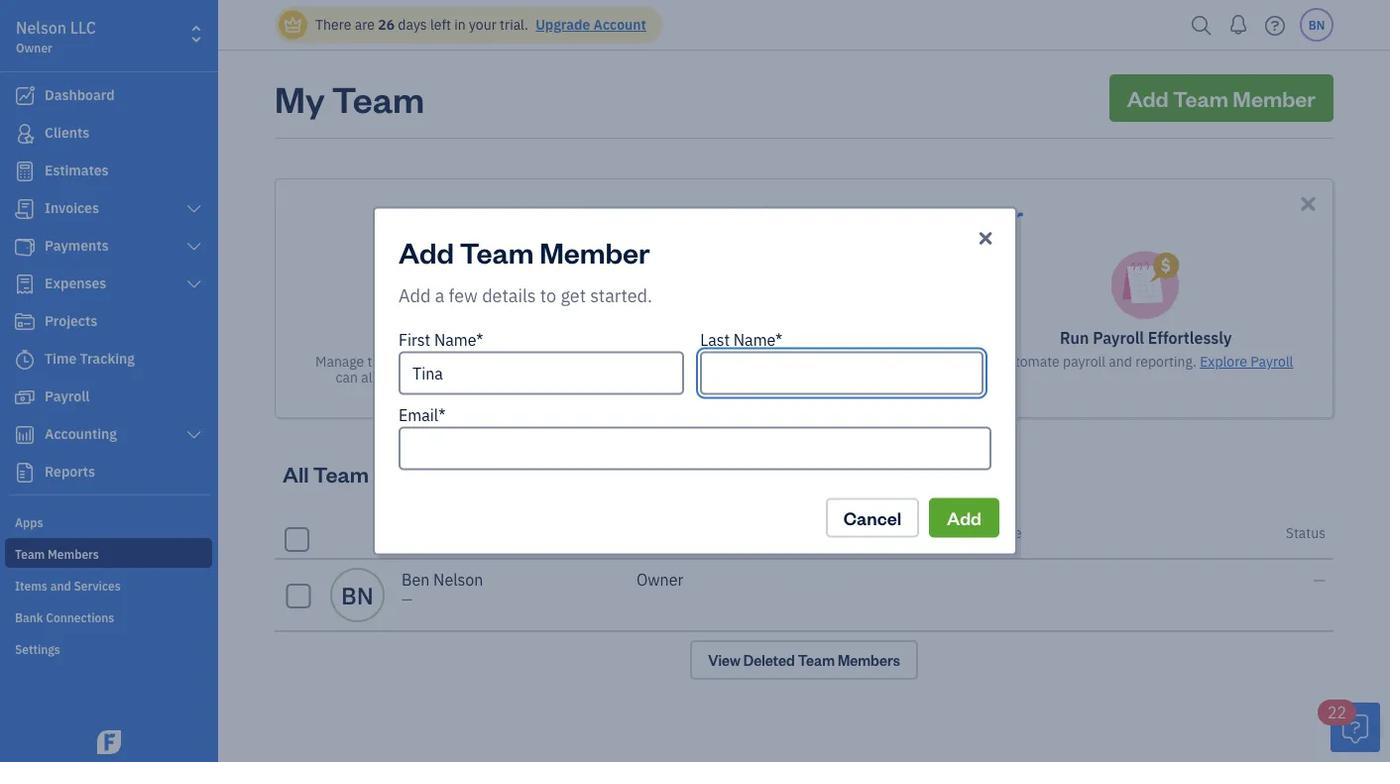 Task type: locate. For each thing, give the bounding box(es) containing it.
payroll
[[1093, 328, 1145, 349], [1251, 353, 1294, 371]]

/
[[954, 524, 959, 543]]

name*
[[434, 329, 483, 350], [734, 329, 783, 350]]

also
[[361, 369, 387, 387]]

0 horizontal spatial members
[[373, 460, 467, 488]]

a up member
[[421, 328, 430, 349]]

1 vertical spatial chevron large down image
[[185, 239, 203, 255]]

that's
[[850, 353, 885, 371]]

ben nelson —
[[402, 570, 483, 609]]

close image
[[1297, 192, 1320, 215]]

1 vertical spatial a
[[421, 328, 430, 349]]

can left also
[[336, 369, 358, 387]]

teams
[[585, 196, 673, 234]]

more
[[557, 369, 589, 387]]

member inside dialog
[[540, 234, 650, 271]]

0 vertical spatial owner
[[16, 40, 52, 56]]

can inside manage team member information for free. you can also assign roles to collaborate more efficiently.
[[336, 369, 358, 387]]

items and services image
[[15, 577, 212, 593]]

1 horizontal spatial to
[[540, 284, 557, 307]]

a for few
[[435, 284, 445, 307]]

left
[[430, 15, 451, 34]]

chevron large down image
[[185, 428, 203, 443]]

0 horizontal spatial can
[[336, 369, 358, 387]]

a left 'few'
[[435, 284, 445, 307]]

First Name* text field
[[399, 352, 685, 395]]

freshbooks image
[[93, 731, 125, 755]]

last name*
[[700, 329, 783, 350]]

chevron large down image
[[185, 201, 203, 217], [185, 239, 203, 255], [185, 277, 203, 293]]

payment image
[[13, 237, 37, 257]]

1 horizontal spatial owner
[[637, 570, 684, 591]]

run payroll effortlessly automate payroll and reporting. explore payroll
[[999, 328, 1294, 371]]

my team
[[275, 74, 425, 122]]

account
[[594, 15, 647, 34]]

0 vertical spatial member
[[1233, 84, 1316, 112]]

add team member inside dialog
[[399, 234, 650, 271]]

can
[[933, 353, 956, 371], [336, 369, 358, 387]]

0 horizontal spatial tracking
[[653, 353, 706, 371]]

add team member button
[[1110, 74, 1334, 122]]

search image
[[1186, 10, 1218, 40]]

rate right cost
[[994, 524, 1022, 543]]

2 chevron large down image from the top
[[185, 239, 203, 255]]

2 vertical spatial chevron large down image
[[185, 277, 203, 293]]

nelson inside ben nelson —
[[434, 570, 483, 591]]

1 horizontal spatial nelson
[[434, 570, 483, 591]]

tracking up that's
[[815, 328, 878, 349]]

0 vertical spatial to
[[540, 284, 557, 307]]

a
[[435, 284, 445, 307], [421, 328, 430, 349]]

1 horizontal spatial rate
[[994, 524, 1022, 543]]

0 horizontal spatial nelson
[[16, 17, 67, 38]]

2 name* from the left
[[734, 329, 783, 350]]

1 horizontal spatial members
[[838, 651, 900, 670]]

add team member
[[1128, 84, 1316, 112], [399, 234, 650, 271]]

0 horizontal spatial add team member
[[399, 234, 650, 271]]

0 horizontal spatial payroll
[[1093, 328, 1145, 349]]

reporting.
[[1136, 353, 1197, 371]]

tracking down last
[[653, 353, 706, 371]]

team up details
[[460, 234, 534, 271]]

team inside dialog
[[460, 234, 534, 271]]

1 vertical spatial members
[[838, 651, 900, 670]]

add team member down search image
[[1128, 84, 1316, 112]]

1 horizontal spatial a
[[435, 284, 445, 307]]

is
[[741, 353, 751, 371]]

to
[[540, 284, 557, 307], [467, 369, 480, 387]]

can for add a team member
[[336, 369, 358, 387]]

view left deleted
[[708, 651, 741, 670]]

2 horizontal spatial member
[[1233, 84, 1316, 112]]

0 vertical spatial tracking
[[815, 328, 878, 349]]

1 name* from the left
[[434, 329, 483, 350]]

1 horizontal spatial payroll
[[1251, 353, 1294, 371]]

0 vertical spatial view
[[462, 384, 493, 403]]

add team member up add a few details to get started. at left
[[399, 234, 650, 271]]

member up get
[[540, 234, 650, 271]]

2 rate from the left
[[994, 524, 1022, 543]]

1 vertical spatial payroll
[[1251, 353, 1294, 371]]

dashboard image
[[13, 86, 37, 106]]

all team members
[[283, 460, 467, 488]]

invoice image
[[13, 199, 37, 219]]

to right roles
[[467, 369, 480, 387]]

1 vertical spatial to
[[467, 369, 480, 387]]

name* up member
[[434, 329, 483, 350]]

team down search image
[[1173, 84, 1229, 112]]

view for view roles
[[462, 384, 493, 403]]

nelson
[[16, 17, 67, 38], [434, 570, 483, 591]]

nelson right ben
[[434, 570, 483, 591]]

llc
[[70, 17, 96, 38]]

1 horizontal spatial can
[[933, 353, 956, 371]]

add team member dialog
[[0, 183, 1391, 580]]

email*
[[399, 405, 446, 426]]

1 horizontal spatial view
[[708, 651, 741, 670]]

1 rate from the left
[[922, 524, 951, 543]]

1 vertical spatial nelson
[[434, 570, 483, 591]]

details
[[482, 284, 536, 307]]

add a few details to get started.
[[399, 284, 653, 307]]

0 horizontal spatial rate
[[922, 524, 951, 543]]

0 vertical spatial members
[[373, 460, 467, 488]]

1 vertical spatial view
[[708, 651, 741, 670]]

expense image
[[13, 275, 37, 295]]

rate left /
[[922, 524, 951, 543]]

bank connections image
[[15, 609, 212, 625]]

view deleted team members
[[708, 651, 900, 670]]

member
[[1233, 84, 1316, 112], [540, 234, 650, 271], [477, 328, 538, 349]]

project image
[[13, 312, 37, 332]]

client image
[[13, 124, 37, 144]]

a inside dialog
[[435, 284, 445, 307]]

0 horizontal spatial owner
[[16, 40, 52, 56]]

member down go to help image at the right top of the page
[[1233, 84, 1316, 112]]

0 horizontal spatial view
[[462, 384, 493, 403]]

your
[[469, 15, 497, 34]]

0 vertical spatial a
[[435, 284, 445, 307]]

0 horizontal spatial name*
[[434, 329, 483, 350]]

name* up easy,
[[734, 329, 783, 350]]

chevron large down image for invoice icon
[[185, 201, 203, 217]]

can inside tracking time is easy, everyone that's invited can track time.
[[933, 353, 956, 371]]

make
[[679, 196, 751, 234]]

cancel
[[844, 506, 902, 530]]

upgrade account link
[[532, 15, 647, 34]]

days
[[398, 15, 427, 34]]

1 chevron large down image from the top
[[185, 201, 203, 217]]

nelson left 'llc'
[[16, 17, 67, 38]]

effortlessly
[[1148, 328, 1232, 349]]

can right invited at right
[[933, 353, 956, 371]]

3 chevron large down image from the top
[[185, 277, 203, 293]]

invited
[[888, 353, 930, 371]]

timer image
[[13, 350, 37, 370]]

cancel button
[[826, 498, 920, 538]]

time
[[775, 328, 811, 349]]

to left get
[[540, 284, 557, 307]]

efficiently.
[[395, 384, 459, 403]]

view left roles
[[462, 384, 493, 403]]

tracking
[[815, 328, 878, 349], [653, 353, 706, 371]]

team
[[332, 74, 425, 122], [1173, 84, 1229, 112], [460, 234, 534, 271], [433, 328, 473, 349], [731, 328, 771, 349], [313, 460, 369, 488], [798, 651, 835, 670]]

easy,
[[754, 353, 786, 371]]

trial.
[[500, 15, 529, 34]]

crown image
[[283, 14, 304, 35]]

view
[[462, 384, 493, 403], [708, 651, 741, 670]]

team right all
[[313, 460, 369, 488]]

1 horizontal spatial add team member
[[1128, 84, 1316, 112]]

members
[[373, 460, 467, 488], [838, 651, 900, 670]]

get
[[561, 284, 586, 307]]

add
[[1128, 84, 1169, 112], [399, 234, 454, 271], [399, 284, 431, 307], [387, 328, 417, 349], [947, 506, 982, 530]]

a for team
[[421, 328, 430, 349]]

owner
[[16, 40, 52, 56], [637, 570, 684, 591]]

payroll
[[1063, 353, 1106, 371]]

0 horizontal spatial a
[[421, 328, 430, 349]]

payroll up and
[[1093, 328, 1145, 349]]

0 vertical spatial nelson
[[16, 17, 67, 38]]

—
[[402, 591, 413, 609]]

team
[[368, 353, 400, 371]]

in
[[454, 15, 466, 34]]

payroll right explore
[[1251, 353, 1294, 371]]

status
[[1286, 524, 1326, 543]]

1 horizontal spatial name*
[[734, 329, 783, 350]]

1 vertical spatial member
[[540, 234, 650, 271]]

0 horizontal spatial to
[[467, 369, 480, 387]]

member up information at left top
[[477, 328, 538, 349]]

collaborate
[[483, 369, 554, 387]]

0 vertical spatial add team member
[[1128, 84, 1316, 112]]

1 vertical spatial add team member
[[399, 234, 650, 271]]

0 horizontal spatial member
[[477, 328, 538, 349]]

1 horizontal spatial member
[[540, 234, 650, 271]]

owner inside nelson llc owner
[[16, 40, 52, 56]]

0 vertical spatial payroll
[[1093, 328, 1145, 349]]

main element
[[0, 0, 268, 763]]

run
[[1060, 328, 1090, 349]]

1 vertical spatial tracking
[[653, 353, 706, 371]]

0 vertical spatial chevron large down image
[[185, 201, 203, 217]]

rate
[[922, 524, 951, 543], [994, 524, 1022, 543]]

my
[[275, 74, 325, 122]]

2 vertical spatial member
[[477, 328, 538, 349]]



Task type: vqa. For each thing, say whether or not it's contained in the screenshot.
view
yes



Task type: describe. For each thing, give the bounding box(es) containing it.
nelson llc owner
[[16, 17, 96, 56]]

member inside button
[[1233, 84, 1316, 112]]

easier
[[941, 196, 1024, 234]]

all
[[283, 460, 309, 488]]

first
[[399, 329, 431, 350]]

add a team member
[[387, 328, 538, 349]]

apps image
[[15, 514, 212, 530]]

few
[[449, 284, 478, 307]]

view roles
[[462, 384, 530, 403]]

Last Name* text field
[[700, 352, 984, 395]]

name* for first name*
[[434, 329, 483, 350]]

started.
[[590, 284, 653, 307]]

cost
[[963, 524, 991, 543]]

there
[[315, 15, 352, 34]]

chevron large down image for the payment icon
[[185, 239, 203, 255]]

ben
[[402, 570, 430, 591]]

team time tracking
[[731, 328, 878, 349]]

explore
[[1200, 353, 1248, 371]]

bn
[[341, 580, 374, 611]]

go to help image
[[1260, 10, 1291, 40]]

time.
[[770, 369, 801, 387]]

1 vertical spatial owner
[[637, 570, 684, 591]]

view deleted team members link
[[691, 641, 918, 680]]

are
[[355, 15, 375, 34]]

free.
[[555, 353, 583, 371]]

run payroll effortlessly image
[[1112, 251, 1181, 320]]

nelson inside nelson llc owner
[[16, 17, 67, 38]]

teams make collaboration easier
[[585, 196, 1024, 234]]

can for team time tracking
[[933, 353, 956, 371]]

automate
[[999, 353, 1060, 371]]

money image
[[13, 388, 37, 408]]

more
[[843, 369, 874, 387]]

tracking inside tracking time is easy, everyone that's invited can track time.
[[653, 353, 706, 371]]

track
[[735, 369, 766, 387]]

learn
[[804, 369, 839, 387]]

add button
[[929, 498, 1000, 538]]

manage team member information for free. you can also assign roles to collaborate more efficiently.
[[315, 353, 610, 403]]

manage
[[315, 353, 364, 371]]

add a team member image
[[428, 251, 497, 320]]

team up is at the top right of page
[[731, 328, 771, 349]]

team down 26
[[332, 74, 425, 122]]

26
[[378, 15, 395, 34]]

to inside add team member dialog
[[540, 284, 557, 307]]

information
[[459, 353, 531, 371]]

you
[[586, 353, 610, 371]]

everyone
[[789, 353, 846, 371]]

billable
[[872, 524, 919, 543]]

team right deleted
[[798, 651, 835, 670]]

first name*
[[399, 329, 483, 350]]

Email* email field
[[399, 427, 992, 471]]

billable rate / cost rate
[[872, 524, 1022, 543]]

team up member
[[433, 328, 473, 349]]

close image
[[976, 226, 996, 250]]

tracking time is easy, everyone that's invited can track time.
[[653, 353, 956, 387]]

add team member inside button
[[1128, 84, 1316, 112]]

collaboration
[[757, 196, 936, 234]]

deleted
[[744, 651, 795, 670]]

last
[[700, 329, 730, 350]]

assign
[[390, 369, 430, 387]]

estimate image
[[13, 162, 37, 182]]

roles
[[496, 384, 530, 403]]

report image
[[13, 463, 37, 483]]

team members image
[[15, 546, 212, 561]]

roles
[[433, 369, 464, 387]]

time
[[709, 353, 737, 371]]

chart image
[[13, 426, 37, 445]]

learn more
[[804, 369, 874, 387]]

upgrade
[[536, 15, 590, 34]]

for
[[534, 353, 552, 371]]

and
[[1109, 353, 1133, 371]]

there are 26 days left in your trial. upgrade account
[[315, 15, 647, 34]]

view for view deleted team members
[[708, 651, 741, 670]]

1 horizontal spatial tracking
[[815, 328, 878, 349]]

chevron large down image for expense image
[[185, 277, 203, 293]]

name* for last name*
[[734, 329, 783, 350]]

settings image
[[15, 641, 212, 657]]

member
[[403, 353, 456, 371]]

to inside manage team member information for free. you can also assign roles to collaborate more efficiently.
[[467, 369, 480, 387]]

team inside button
[[1173, 84, 1229, 112]]



